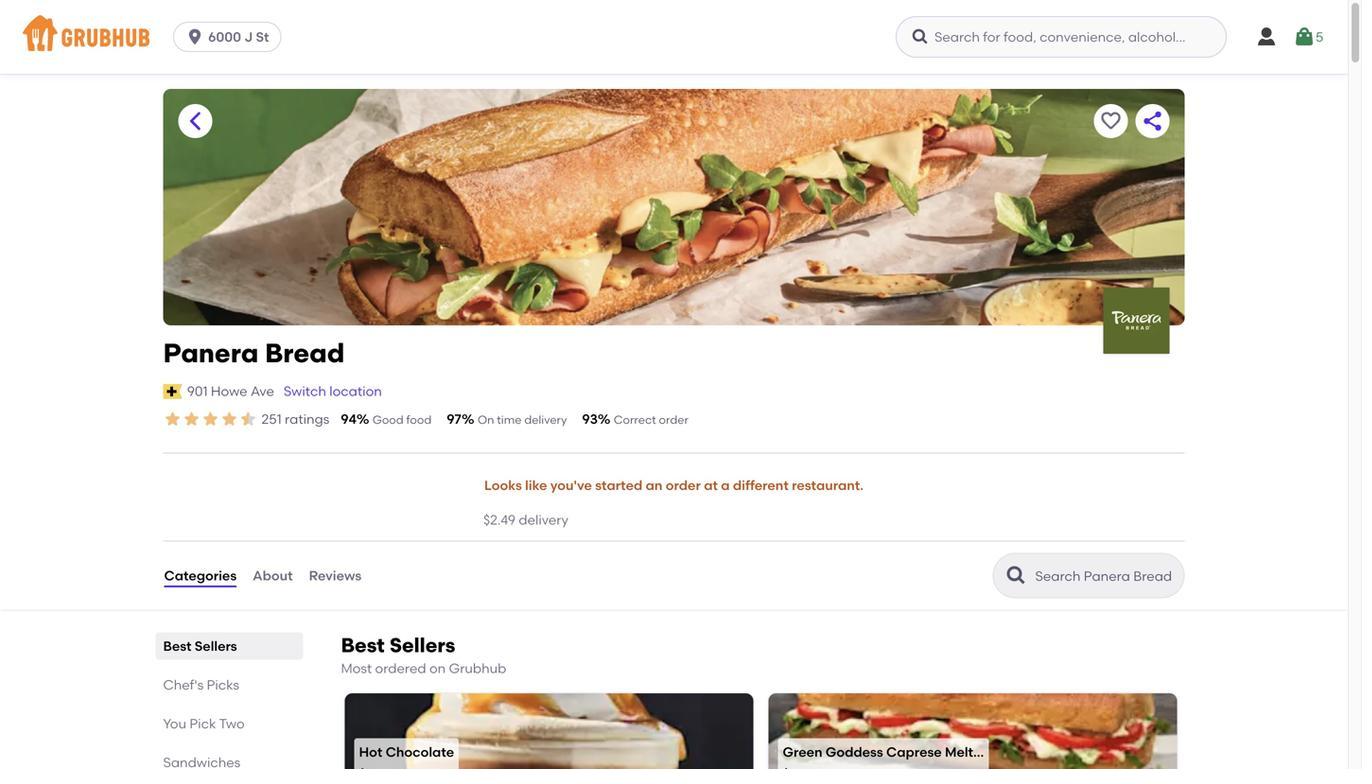 Task type: locate. For each thing, give the bounding box(es) containing it.
order right 'correct'
[[659, 413, 689, 427]]

1 horizontal spatial best
[[341, 633, 385, 658]]

search icon image
[[1005, 564, 1028, 587]]

delivery
[[524, 413, 567, 427], [519, 512, 569, 528]]

0 horizontal spatial svg image
[[1255, 26, 1278, 48]]

901
[[187, 383, 208, 399]]

grubhub
[[449, 660, 506, 676]]

sellers
[[390, 633, 455, 658], [195, 638, 237, 654]]

251 ratings
[[262, 411, 330, 427]]

delivery down like
[[519, 512, 569, 528]]

sellers inside best sellers most ordered on grubhub
[[390, 633, 455, 658]]

0 horizontal spatial sellers
[[195, 638, 237, 654]]

sellers up picks
[[195, 638, 237, 654]]

best up most
[[341, 633, 385, 658]]

picks
[[207, 677, 239, 693]]

hot chocolate
[[359, 744, 454, 760]]

$2.49 delivery
[[483, 512, 569, 528]]

restaurant.
[[792, 477, 864, 493]]

1 horizontal spatial sellers
[[390, 633, 455, 658]]

svg image inside 5 button
[[1293, 26, 1316, 48]]

about
[[253, 568, 293, 584]]

best sellers
[[163, 638, 237, 654]]

looks
[[484, 477, 522, 493]]

reviews button
[[308, 542, 363, 610]]

panera bread logo image
[[1104, 288, 1170, 354]]

sellers for best sellers most ordered on grubhub
[[390, 633, 455, 658]]

on
[[478, 413, 494, 427]]

bread
[[265, 337, 345, 369]]

best
[[341, 633, 385, 658], [163, 638, 192, 654]]

green
[[783, 744, 823, 760]]

save this restaurant image
[[1100, 110, 1122, 132]]

order
[[659, 413, 689, 427], [666, 477, 701, 493]]

at
[[704, 477, 718, 493]]

0 horizontal spatial svg image
[[186, 27, 204, 46]]

subscription pass image
[[163, 384, 182, 399]]

green goddess caprese melt...
[[783, 744, 984, 760]]

best inside best sellers most ordered on grubhub
[[341, 633, 385, 658]]

1 svg image from the left
[[186, 27, 204, 46]]

best sellers most ordered on grubhub
[[341, 633, 506, 676]]

correct order
[[614, 413, 689, 427]]

you pick two
[[163, 716, 245, 732]]

share icon image
[[1141, 110, 1164, 132]]

delivery right time
[[524, 413, 567, 427]]

svg image
[[1255, 26, 1278, 48], [1293, 26, 1316, 48]]

1 vertical spatial order
[[666, 477, 701, 493]]

best up chef's
[[163, 638, 192, 654]]

0 horizontal spatial best
[[163, 638, 192, 654]]

most
[[341, 660, 372, 676]]

panera bread
[[163, 337, 345, 369]]

looks like you've started an order at a different restaurant. button
[[483, 465, 865, 506]]

svg image
[[186, 27, 204, 46], [911, 27, 930, 46]]

star icon image
[[163, 410, 182, 429], [182, 410, 201, 429], [201, 410, 220, 429], [220, 410, 239, 429], [239, 410, 258, 429], [239, 410, 258, 429]]

svg image inside 6000 j st button
[[186, 27, 204, 46]]

901 howe ave
[[187, 383, 274, 399]]

looks like you've started an order at a different restaurant.
[[484, 477, 864, 493]]

caret left icon image
[[184, 110, 207, 132]]

like
[[525, 477, 547, 493]]

a
[[721, 477, 730, 493]]

order left the at
[[666, 477, 701, 493]]

switch location button
[[283, 381, 383, 402]]

1 horizontal spatial svg image
[[1293, 26, 1316, 48]]

food
[[406, 413, 432, 427]]

1 horizontal spatial svg image
[[911, 27, 930, 46]]

0 vertical spatial order
[[659, 413, 689, 427]]

93
[[582, 411, 598, 427]]

2 svg image from the left
[[1293, 26, 1316, 48]]

sellers up on
[[390, 633, 455, 658]]

94
[[341, 411, 357, 427]]

chef's
[[163, 677, 204, 693]]

you
[[163, 716, 186, 732]]

chef's picks
[[163, 677, 239, 693]]

chocolate
[[386, 744, 454, 760]]



Task type: vqa. For each thing, say whether or not it's contained in the screenshot.
pineapple, inside mango, pineapple, spinach, kale, ginger, bee pollen, house-made lemon juice, water
no



Task type: describe. For each thing, give the bounding box(es) containing it.
Search Panera Bread search field
[[1034, 567, 1178, 585]]

switch
[[284, 383, 326, 399]]

251
[[262, 411, 282, 427]]

901 howe ave button
[[186, 381, 275, 402]]

switch location
[[284, 383, 382, 399]]

1 vertical spatial delivery
[[519, 512, 569, 528]]

correct
[[614, 413, 656, 427]]

order inside button
[[666, 477, 701, 493]]

about button
[[252, 542, 294, 610]]

good food
[[373, 413, 432, 427]]

hot
[[359, 744, 383, 760]]

Search for food, convenience, alcohol... search field
[[896, 16, 1227, 58]]

5
[[1316, 29, 1324, 45]]

time
[[497, 413, 522, 427]]

6000 j st
[[208, 29, 269, 45]]

ordered
[[375, 660, 426, 676]]

6000 j st button
[[173, 22, 289, 52]]

main navigation navigation
[[0, 0, 1348, 74]]

categories
[[164, 568, 237, 584]]

st
[[256, 29, 269, 45]]

good
[[373, 413, 404, 427]]

save this restaurant button
[[1094, 104, 1128, 138]]

6000
[[208, 29, 241, 45]]

location
[[329, 383, 382, 399]]

best for best sellers
[[163, 638, 192, 654]]

an
[[646, 477, 663, 493]]

2 svg image from the left
[[911, 27, 930, 46]]

97
[[447, 411, 462, 427]]

categories button
[[163, 542, 238, 610]]

goddess
[[826, 744, 883, 760]]

hot chocolate button
[[345, 693, 754, 769]]

reviews
[[309, 568, 362, 584]]

you've
[[550, 477, 592, 493]]

best for best sellers most ordered on grubhub
[[341, 633, 385, 658]]

on
[[429, 660, 446, 676]]

different
[[733, 477, 789, 493]]

sellers for best sellers
[[195, 638, 237, 654]]

started
[[595, 477, 643, 493]]

green goddess caprese melt... button
[[769, 693, 1177, 769]]

1 svg image from the left
[[1255, 26, 1278, 48]]

0 vertical spatial delivery
[[524, 413, 567, 427]]

two
[[219, 716, 245, 732]]

melt...
[[945, 744, 984, 760]]

$2.49
[[483, 512, 516, 528]]

ratings
[[285, 411, 330, 427]]

on time delivery
[[478, 413, 567, 427]]

howe
[[211, 383, 247, 399]]

caprese
[[886, 744, 942, 760]]

5 button
[[1293, 20, 1324, 54]]

pick
[[190, 716, 216, 732]]

ave
[[251, 383, 274, 399]]

j
[[244, 29, 253, 45]]

panera
[[163, 337, 259, 369]]



